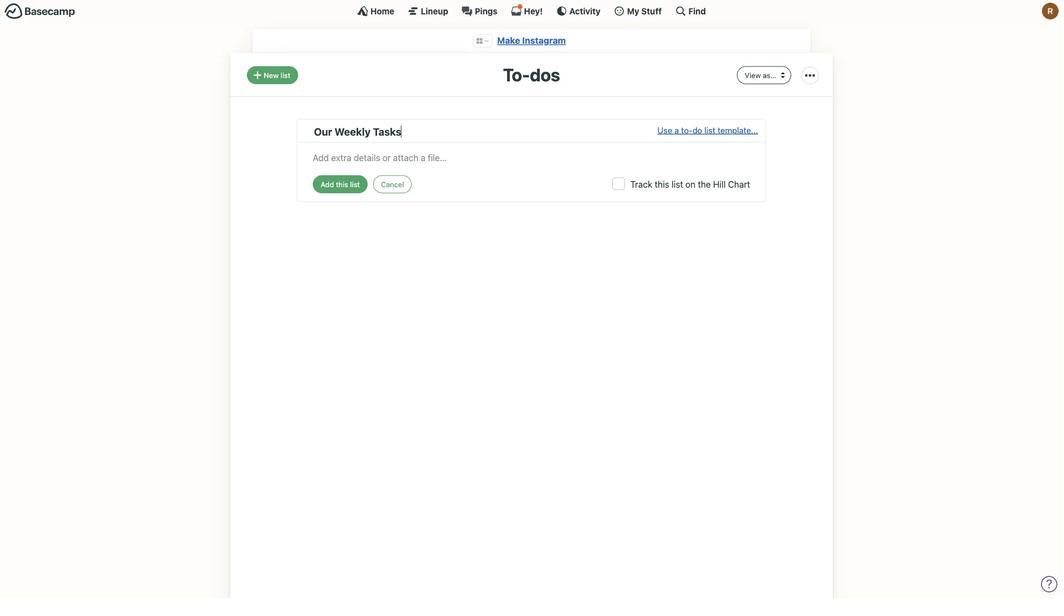 Task type: vqa. For each thing, say whether or not it's contained in the screenshot.
text box at the top of page
yes



Task type: describe. For each thing, give the bounding box(es) containing it.
new list
[[264, 71, 290, 79]]

list inside 'link'
[[705, 125, 716, 135]]

do
[[693, 125, 703, 135]]

make instagram link
[[497, 35, 566, 46]]

view
[[745, 71, 761, 79]]

to-
[[681, 125, 693, 135]]

track this list on the hill chart
[[630, 179, 750, 189]]

hill chart
[[713, 179, 750, 189]]

use
[[658, 125, 672, 135]]

my
[[627, 6, 640, 16]]

my stuff
[[627, 6, 662, 16]]

to-dos
[[503, 64, 560, 85]]

my stuff button
[[614, 6, 662, 17]]

lineup link
[[408, 6, 448, 17]]

on
[[686, 179, 696, 189]]

activity
[[570, 6, 601, 16]]

find button
[[675, 6, 706, 17]]

new list link
[[247, 66, 298, 84]]

home
[[371, 6, 394, 16]]

pings button
[[462, 6, 498, 17]]

ruby image
[[1042, 3, 1059, 19]]

as…
[[763, 71, 777, 79]]

1 horizontal spatial list
[[672, 179, 683, 189]]

instagram
[[522, 35, 566, 46]]

hey! button
[[511, 4, 543, 17]]

home link
[[357, 6, 394, 17]]

cancel button
[[373, 175, 412, 193]]



Task type: locate. For each thing, give the bounding box(es) containing it.
view as…
[[745, 71, 777, 79]]

template...
[[718, 125, 758, 135]]

find
[[689, 6, 706, 16]]

None submit
[[313, 175, 368, 193]]

2 vertical spatial list
[[672, 179, 683, 189]]

lineup
[[421, 6, 448, 16]]

dos
[[530, 64, 560, 85]]

activity link
[[556, 6, 601, 17]]

make
[[497, 35, 520, 46]]

use a to-do list template...
[[658, 125, 758, 135]]

list left on
[[672, 179, 683, 189]]

a
[[675, 125, 679, 135]]

new
[[264, 71, 279, 79]]

use a to-do list template... link
[[658, 124, 758, 139]]

list right the new
[[281, 71, 290, 79]]

view as… button
[[737, 66, 791, 84]]

the
[[698, 179, 711, 189]]

hey!
[[524, 6, 543, 16]]

pings
[[475, 6, 498, 16]]

switch accounts image
[[4, 3, 75, 20]]

list right do
[[705, 125, 716, 135]]

cancel
[[381, 180, 404, 188]]

stuff
[[642, 6, 662, 16]]

list
[[281, 71, 290, 79], [705, 125, 716, 135], [672, 179, 683, 189]]

0 vertical spatial list
[[281, 71, 290, 79]]

2 horizontal spatial list
[[705, 125, 716, 135]]

this
[[655, 179, 669, 189]]

to-
[[503, 64, 530, 85]]

0 horizontal spatial list
[[281, 71, 290, 79]]

None text field
[[313, 148, 750, 164]]

main element
[[0, 0, 1063, 22]]

make instagram
[[497, 35, 566, 46]]

Name this list… text field
[[314, 124, 658, 139]]

track
[[630, 179, 653, 189]]

1 vertical spatial list
[[705, 125, 716, 135]]



